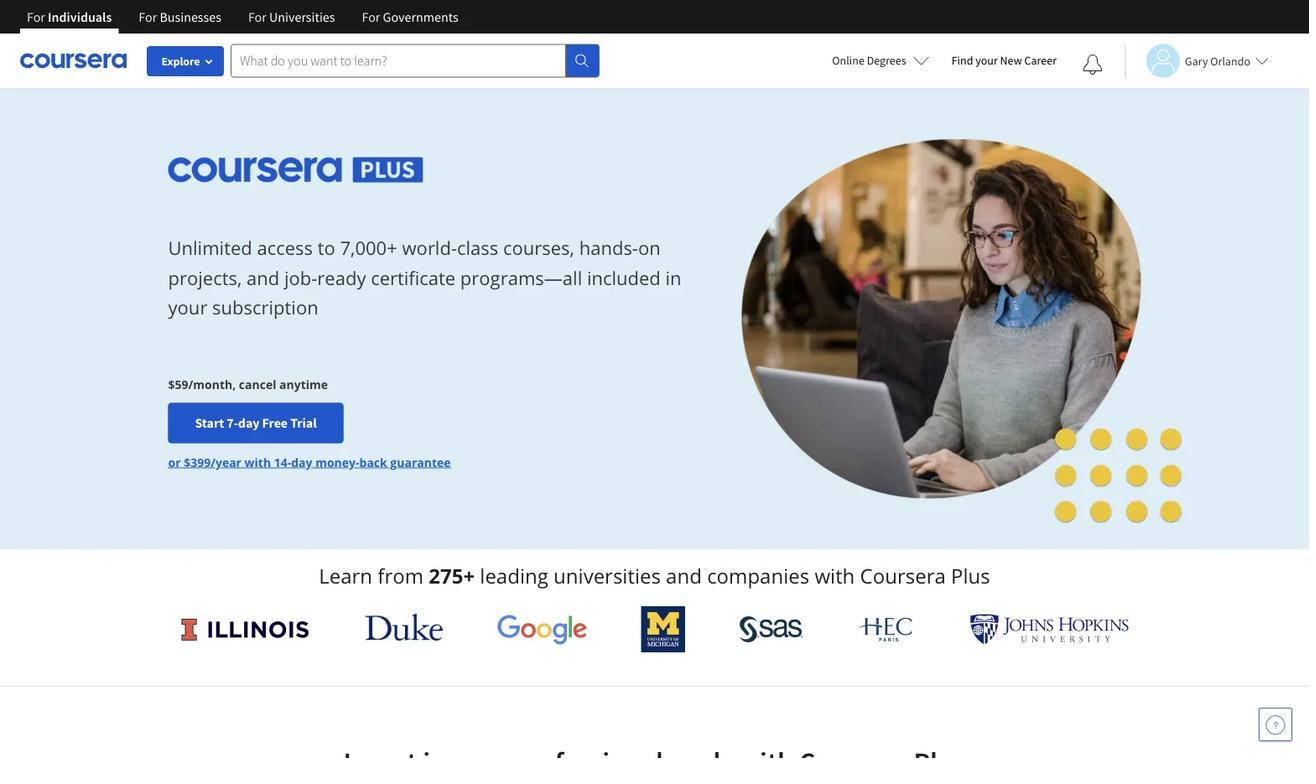 Task type: vqa. For each thing, say whether or not it's contained in the screenshot.
Shopping cart: 1 item ICON
no



Task type: locate. For each thing, give the bounding box(es) containing it.
day
[[238, 415, 260, 431], [291, 454, 312, 470]]

career
[[1025, 53, 1057, 68]]

online inside online degrees popup button
[[832, 53, 865, 68]]

degrees
[[867, 53, 906, 68]]

coursera
[[860, 562, 946, 590]]

coursera image
[[20, 47, 127, 74]]

unlimited access to 7,000+ world-class courses, hands-on projects, and job-ready certificate programs—all included in your subscription
[[168, 235, 682, 320]]

with right career
[[945, 219, 967, 234]]

your left career
[[887, 219, 909, 234]]

university
[[843, 202, 896, 217]]

certificate
[[371, 265, 456, 290]]

in
[[666, 265, 682, 290]]

online
[[832, 53, 865, 68], [843, 95, 877, 110]]

1 vertical spatial online
[[843, 95, 877, 110]]

online for online degrees
[[832, 53, 865, 68]]

your down projects,
[[168, 295, 207, 320]]

online degree
[[843, 95, 915, 110]]

None search field
[[231, 44, 600, 78]]

for universities
[[248, 8, 335, 25]]

towards
[[899, 165, 939, 180]]

or
[[168, 454, 181, 470]]

find your new career link
[[943, 50, 1065, 71]]

or $399 /year with 14-day money-back guarantee
[[168, 454, 451, 470]]

4 for from the left
[[362, 8, 380, 25]]

banner navigation
[[13, 0, 472, 34]]

$59 /month, cancel anytime
[[168, 376, 328, 392]]

career
[[912, 219, 943, 234]]

for for businesses
[[139, 8, 157, 25]]

0 horizontal spatial and
[[247, 265, 280, 290]]

with
[[945, 219, 967, 234], [245, 454, 271, 470], [815, 562, 855, 590]]

2 vertical spatial with
[[815, 562, 855, 590]]

with left coursera
[[815, 562, 855, 590]]

free
[[262, 415, 288, 431]]

and up university of michigan image
[[666, 562, 702, 590]]

for for individuals
[[27, 8, 45, 25]]

new
[[1000, 53, 1022, 68]]

gary orlando
[[1185, 53, 1251, 68]]

and
[[247, 265, 280, 290], [666, 562, 702, 590]]

class
[[457, 235, 498, 261]]

your
[[976, 53, 998, 68], [887, 219, 909, 234], [168, 295, 207, 320]]

0 vertical spatial day
[[238, 415, 260, 431]]

university certificates advance your career with graduate-level learning
[[843, 202, 1082, 234]]

day left money-
[[291, 454, 312, 470]]

for governments
[[362, 8, 459, 25]]

1 for from the left
[[27, 8, 45, 25]]

for left governments
[[362, 8, 380, 25]]

0 vertical spatial your
[[976, 53, 998, 68]]

your inside the unlimited access to 7,000+ world-class courses, hands-on projects, and job-ready certificate programs—all included in your subscription
[[168, 295, 207, 320]]

learning
[[1042, 219, 1082, 234]]

universities
[[269, 8, 335, 25]]

online left degrees
[[832, 53, 865, 68]]

learn from 275+ leading universities and companies with coursera plus
[[319, 562, 990, 590]]

2 horizontal spatial your
[[976, 53, 998, 68]]

google image
[[497, 614, 588, 645]]

1 horizontal spatial and
[[666, 562, 702, 590]]

online inside online degree link
[[843, 95, 877, 110]]

/month,
[[188, 376, 236, 392]]

day left free
[[238, 415, 260, 431]]

projects,
[[168, 265, 242, 290]]

3 for from the left
[[248, 8, 267, 25]]

start
[[195, 415, 224, 431]]

to
[[318, 235, 335, 261]]

1 vertical spatial your
[[887, 219, 909, 234]]

0 vertical spatial and
[[247, 265, 280, 290]]

0 horizontal spatial day
[[238, 415, 260, 431]]

2 horizontal spatial with
[[945, 219, 967, 234]]

hec paris image
[[857, 612, 916, 647]]

leading
[[480, 562, 548, 590]]

back
[[359, 454, 387, 470]]

learn
[[319, 562, 372, 590]]

for left individuals
[[27, 8, 45, 25]]

find your new career
[[952, 53, 1057, 68]]

your right find
[[976, 53, 998, 68]]

0 vertical spatial online
[[832, 53, 865, 68]]

0 horizontal spatial with
[[245, 454, 271, 470]]

online degrees
[[832, 53, 906, 68]]

your inside university certificates advance your career with graduate-level learning
[[887, 219, 909, 234]]

job-
[[284, 265, 317, 290]]

degree
[[992, 165, 1026, 180]]

help center image
[[1266, 715, 1286, 735]]

credit
[[868, 165, 897, 180]]

1 horizontal spatial your
[[887, 219, 909, 234]]

university of illinois at urbana-champaign image
[[180, 616, 311, 643]]

What do you want to learn? text field
[[231, 44, 566, 78]]

0 vertical spatial with
[[945, 219, 967, 234]]

0 horizontal spatial your
[[168, 295, 207, 320]]

university of michigan image
[[641, 606, 685, 653]]

trial
[[290, 415, 317, 431]]

universities
[[554, 562, 661, 590]]

for individuals
[[27, 8, 112, 25]]

level
[[1017, 219, 1040, 234]]

1 vertical spatial day
[[291, 454, 312, 470]]

online left "degree"
[[843, 95, 877, 110]]

for left businesses
[[139, 8, 157, 25]]

and up subscription
[[247, 265, 280, 290]]

for
[[27, 8, 45, 25], [139, 8, 157, 25], [248, 8, 267, 25], [362, 8, 380, 25]]

2 vertical spatial your
[[168, 295, 207, 320]]

online degrees menu
[[830, 84, 1102, 245]]

for left universities
[[248, 8, 267, 25]]

2 for from the left
[[139, 8, 157, 25]]

unlimited
[[168, 235, 252, 261]]

1 vertical spatial and
[[666, 562, 702, 590]]

gary orlando button
[[1125, 44, 1269, 78]]

on
[[638, 235, 661, 261]]

and inside the unlimited access to 7,000+ world-class courses, hands-on projects, and job-ready certificate programs—all included in your subscription
[[247, 265, 280, 290]]

access
[[257, 235, 313, 261]]

1 horizontal spatial with
[[815, 562, 855, 590]]

master's
[[949, 165, 990, 180]]

with left 14-
[[245, 454, 271, 470]]

14-
[[274, 454, 291, 470]]



Task type: describe. For each thing, give the bounding box(es) containing it.
explore button
[[147, 46, 224, 76]]

/year
[[211, 454, 242, 470]]

hands-
[[579, 235, 638, 261]]

for for universities
[[248, 8, 267, 25]]

programs—all
[[460, 265, 582, 290]]

graduate-
[[969, 219, 1017, 234]]

$59
[[168, 376, 188, 392]]

for businesses
[[139, 8, 221, 25]]

earn
[[843, 165, 866, 180]]

subscription
[[212, 295, 318, 320]]

day inside start 7-day free trial 'button'
[[238, 415, 260, 431]]

275+
[[429, 562, 475, 590]]

advance
[[843, 219, 885, 234]]

show notifications image
[[1083, 55, 1103, 75]]

a
[[941, 165, 947, 180]]

duke university image
[[365, 614, 443, 641]]

orlando
[[1211, 53, 1251, 68]]

find
[[952, 53, 973, 68]]

for for governments
[[362, 8, 380, 25]]

world-
[[402, 235, 457, 261]]

money-
[[316, 454, 359, 470]]

7-
[[227, 415, 238, 431]]

with inside university certificates advance your career with graduate-level learning
[[945, 219, 967, 234]]

start 7-day free trial button
[[168, 403, 344, 443]]

your inside find your new career link
[[976, 53, 998, 68]]

companies
[[707, 562, 810, 590]]

plus
[[951, 562, 990, 590]]

from
[[378, 562, 424, 590]]

explore
[[161, 54, 200, 69]]

1 vertical spatial with
[[245, 454, 271, 470]]

online degree link
[[830, 84, 1102, 138]]

online degrees button
[[819, 42, 943, 79]]

1 horizontal spatial day
[[291, 454, 312, 470]]

gary
[[1185, 53, 1208, 68]]

individuals
[[48, 8, 112, 25]]

mastertrack™
[[843, 148, 914, 164]]

sas image
[[739, 616, 804, 643]]

mastertrack™ earn credit towards a master's degree
[[843, 148, 1026, 180]]

start 7-day free trial
[[195, 415, 317, 431]]

johns hopkins university image
[[970, 614, 1129, 645]]

coursera plus image
[[168, 157, 424, 183]]

businesses
[[160, 8, 221, 25]]

guarantee
[[390, 454, 451, 470]]

$399
[[184, 454, 211, 470]]

certificates
[[898, 202, 957, 217]]

ready
[[317, 265, 366, 290]]

courses,
[[503, 235, 575, 261]]

governments
[[383, 8, 459, 25]]

degree
[[879, 95, 915, 110]]

cancel
[[239, 376, 276, 392]]

anytime
[[279, 376, 328, 392]]

included
[[587, 265, 661, 290]]

7,000+
[[340, 235, 397, 261]]

online for online degree
[[843, 95, 877, 110]]



